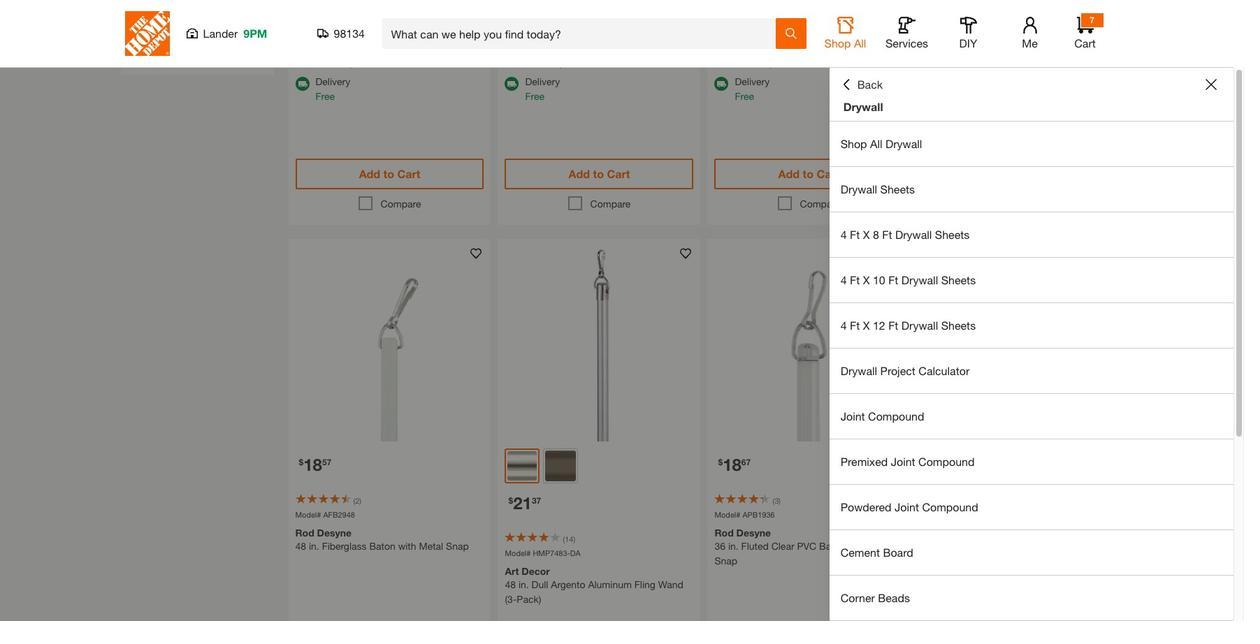 Task type: vqa. For each thing, say whether or not it's contained in the screenshot.
Options
no



Task type: describe. For each thing, give the bounding box(es) containing it.
drywall down back button
[[843, 100, 883, 113]]

delivery free for first available shipping image
[[525, 75, 560, 102]]

8
[[873, 228, 879, 241]]

98134 button
[[317, 27, 365, 41]]

add to cart for first add to cart button from the left
[[359, 167, 420, 180]]

drywall up drywall sheets
[[886, 137, 922, 150]]

diy
[[959, 36, 977, 50]]

rod desyne
[[924, 527, 981, 539]]

lander
[[203, 27, 238, 40]]

$ for $ 21 37
[[508, 495, 513, 506]]

drywall right 12
[[901, 319, 938, 332]]

baton inside rod desyne 48 in. fiberglass baton with metal snap
[[369, 541, 395, 552]]

powdered joint compound
[[841, 500, 978, 514]]

1 available shipping image from the left
[[505, 77, 519, 91]]

in. for $ 18 67
[[728, 541, 739, 552]]

back
[[857, 78, 883, 91]]

18 for $ 18 57
[[303, 455, 322, 475]]

shop for shop all
[[824, 36, 851, 50]]

67
[[741, 457, 751, 468]]

da
[[570, 549, 581, 558]]

pack)
[[517, 594, 541, 606]]

pinch pleat draperies link
[[157, 17, 249, 29]]

beads
[[878, 591, 910, 605]]

4 for 4 ft x 8 ft drywall sheets
[[841, 228, 847, 241]]

( for $ 18 67
[[773, 496, 775, 505]]

less
[[165, 47, 186, 59]]

available for pickup image for second available shipping image
[[715, 42, 729, 56]]

model# apb3936
[[924, 510, 985, 519]]

$ 18 67
[[718, 455, 751, 475]]

4 for 4 ft x 10 ft drywall sheets
[[841, 273, 847, 287]]

powdered
[[841, 500, 892, 514]]

cement board
[[841, 546, 913, 559]]

with inside rod desyne 48 in. fiberglass baton with metal snap
[[398, 541, 416, 552]]

sheets inside 'link'
[[880, 182, 915, 196]]

available shipping image
[[295, 77, 309, 91]]

available for pickup image for first available shipping image
[[505, 42, 519, 56]]

sheets for 4 ft x 10 ft drywall sheets
[[941, 273, 976, 287]]

delivery for first available shipping image
[[525, 75, 560, 87]]

sheets for 4 ft x 12 ft drywall sheets
[[941, 319, 976, 332]]

rod for $ 18 57
[[295, 527, 314, 539]]

desyne for $ 18 67
[[736, 527, 771, 539]]

-
[[135, 47, 139, 59]]

3 add from the left
[[778, 167, 800, 180]]

argento
[[551, 579, 585, 591]]

shop for shop all drywall
[[841, 137, 867, 150]]

48 in. dull argento aluminum fling wand (3-pack) image
[[498, 239, 701, 442]]

$ 18 22
[[928, 455, 960, 475]]

delivery free for second available shipping image
[[735, 75, 770, 102]]

57
[[322, 457, 331, 468]]

all for shop all drywall
[[870, 137, 882, 150]]

( 3 )
[[773, 496, 781, 505]]

1 horizontal spatial (
[[563, 535, 565, 544]]

cart for 4th add to cart button from left
[[1026, 167, 1049, 180]]

fling
[[635, 579, 656, 591]]

1 pickup from the left
[[525, 41, 555, 52]]

- view less
[[135, 47, 186, 59]]

sheets for 4 ft x 8 ft drywall sheets
[[935, 228, 970, 241]]

add to cart for third add to cart button from left
[[778, 167, 840, 180]]

in. inside art decor 48 in. dull argento aluminum fling wand (3-pack)
[[519, 579, 529, 591]]

$ 21 37
[[508, 493, 541, 513]]

48 in. fiberglass baton with metal snap image
[[288, 239, 491, 442]]

view
[[142, 47, 162, 59]]

pinch
[[157, 17, 181, 29]]

drywall right 8
[[895, 228, 932, 241]]

drywall project calculator link
[[829, 349, 1234, 394]]

joint compound link
[[829, 394, 1234, 439]]

compound for powdered
[[922, 500, 978, 514]]

project
[[880, 364, 916, 377]]

2 add to cart button from the left
[[505, 159, 694, 189]]

2 ship from the left
[[547, 57, 565, 68]]

free ship to store
[[316, 57, 392, 68]]

drywall sheets
[[841, 182, 915, 196]]

x for 12
[[863, 319, 870, 332]]

art
[[505, 566, 519, 578]]

calculator
[[919, 364, 970, 377]]

me
[[1022, 36, 1038, 50]]

2 add from the left
[[569, 167, 590, 180]]

18 for $ 18 22
[[932, 455, 951, 475]]

4 ft x 10 ft drywall sheets
[[841, 273, 976, 287]]

4 ft x 8 ft drywall sheets link
[[829, 212, 1234, 257]]

9pm
[[243, 27, 267, 40]]

delivery for second available shipping image
[[735, 75, 770, 87]]

( 2 )
[[353, 496, 361, 505]]

corner
[[841, 591, 875, 605]]

x for 10
[[863, 273, 870, 287]]

afb2948
[[323, 510, 355, 519]]

1 add from the left
[[359, 167, 380, 180]]

36 in. fluted clear pvc baton with metal snap image
[[708, 239, 910, 442]]

art decor 48 in. dull argento aluminum fling wand (3-pack)
[[505, 566, 683, 606]]

x for 8
[[863, 228, 870, 241]]

diy button
[[946, 17, 991, 50]]

4 add to cart button from the left
[[924, 159, 1113, 189]]

$ for $ 18 57
[[299, 457, 303, 468]]

ft right 10
[[888, 273, 898, 287]]

pickup free ship to store for first available shipping image
[[525, 41, 602, 68]]

hmp7483-
[[533, 549, 570, 558]]

model# hmp7483-da
[[505, 549, 581, 558]]

(3-
[[505, 594, 517, 606]]

( 14 )
[[563, 535, 575, 544]]

fluted
[[741, 541, 769, 552]]

3 compare from the left
[[800, 198, 840, 210]]

premixed joint compound
[[841, 455, 975, 468]]

snap inside rod desyne 36 in. fluted clear pvc baton with metal snap
[[715, 555, 737, 567]]

shop all button
[[823, 17, 868, 50]]

model# for $ 18 57
[[295, 510, 321, 519]]

drywall project calculator
[[841, 364, 970, 377]]

available for pickup image
[[924, 42, 938, 56]]

dull
[[532, 579, 548, 591]]

silver image
[[508, 451, 537, 481]]

lander 9pm
[[203, 27, 267, 40]]

98134
[[334, 27, 365, 40]]

model# afb2948
[[295, 510, 355, 519]]

cement
[[841, 546, 880, 559]]

$ for $ 18 67
[[718, 457, 723, 468]]

21
[[513, 493, 532, 513]]

pinch pleat draperies
[[157, 17, 249, 29]]

cart for first add to cart button from the left
[[397, 167, 420, 180]]

3 pickup free ship to store from the left
[[945, 41, 1021, 68]]

4 ft x 8 ft drywall sheets
[[841, 228, 970, 241]]

4 add from the left
[[988, 167, 1009, 180]]

4 store from the left
[[999, 57, 1021, 68]]

48 for 48 in. fiberglass baton with metal snap
[[295, 541, 306, 552]]

1 horizontal spatial )
[[573, 535, 575, 544]]

What can we help you find today? search field
[[391, 19, 775, 48]]

the home depot logo image
[[125, 11, 169, 56]]



Task type: locate. For each thing, give the bounding box(es) containing it.
all up drywall sheets
[[870, 137, 882, 150]]

2 desyne from the left
[[736, 527, 771, 539]]

model# up rod desyne
[[924, 510, 950, 519]]

sheets up calculator
[[941, 319, 976, 332]]

22
[[951, 457, 960, 468]]

0 horizontal spatial available for pickup image
[[505, 42, 519, 56]]

0 horizontal spatial 18
[[303, 455, 322, 475]]

rod desyne link
[[924, 527, 1113, 569]]

in. left fiberglass
[[309, 541, 319, 552]]

shop all drywall
[[841, 137, 922, 150]]

services button
[[885, 17, 929, 50]]

3
[[775, 496, 779, 505]]

1 4 from the top
[[841, 228, 847, 241]]

36 in. smooth clear pvc baton with metal snap image
[[917, 239, 1120, 442]]

drawer close image
[[1206, 79, 1217, 90]]

premixed
[[841, 455, 888, 468]]

2 horizontal spatial desyne
[[946, 527, 981, 539]]

x left 8
[[863, 228, 870, 241]]

corner beads
[[841, 591, 910, 605]]

in. inside rod desyne 48 in. fiberglass baton with metal snap
[[309, 541, 319, 552]]

delivery
[[316, 75, 350, 87], [525, 75, 560, 87], [735, 75, 770, 87]]

0 horizontal spatial desyne
[[317, 527, 352, 539]]

in. right "36"
[[728, 541, 739, 552]]

4 add to cart from the left
[[988, 167, 1049, 180]]

$ for $ 18 22
[[928, 457, 932, 468]]

3 rod from the left
[[924, 527, 943, 539]]

0 horizontal spatial pickup free ship to store
[[525, 41, 602, 68]]

ft left 8
[[850, 228, 860, 241]]

desyne inside rod desyne link
[[946, 527, 981, 539]]

to
[[359, 57, 367, 68], [568, 57, 577, 68], [778, 57, 787, 68], [988, 57, 996, 68], [383, 167, 394, 180], [593, 167, 604, 180], [803, 167, 814, 180], [1012, 167, 1023, 180]]

2 available for pickup image from the left
[[715, 42, 729, 56]]

2 vertical spatial x
[[863, 319, 870, 332]]

ft right 8
[[882, 228, 892, 241]]

all up back button
[[854, 36, 866, 50]]

2 4 from the top
[[841, 273, 847, 287]]

(
[[353, 496, 355, 505], [773, 496, 775, 505], [563, 535, 565, 544]]

$ left the 67
[[718, 457, 723, 468]]

joint for powdered
[[895, 500, 919, 514]]

pickup free ship to store for second available shipping image
[[735, 41, 811, 68]]

48 inside art decor 48 in. dull argento aluminum fling wand (3-pack)
[[505, 579, 516, 591]]

0 horizontal spatial )
[[359, 496, 361, 505]]

1 horizontal spatial delivery
[[525, 75, 560, 87]]

2 horizontal spatial delivery free
[[735, 75, 770, 102]]

1 rod from the left
[[295, 527, 314, 539]]

( up apb1936
[[773, 496, 775, 505]]

shop
[[824, 36, 851, 50], [841, 137, 867, 150]]

3 store from the left
[[789, 57, 811, 68]]

clear
[[771, 541, 794, 552]]

14
[[565, 535, 573, 544]]

36
[[715, 541, 726, 552]]

metal inside rod desyne 36 in. fluted clear pvc baton with metal snap
[[869, 541, 893, 552]]

snap inside rod desyne 48 in. fiberglass baton with metal snap
[[446, 541, 469, 552]]

48 inside rod desyne 48 in. fiberglass baton with metal snap
[[295, 541, 306, 552]]

0 vertical spatial 48
[[295, 541, 306, 552]]

- view less link
[[128, 38, 267, 68]]

in. up pack)
[[519, 579, 529, 591]]

aluminum
[[588, 579, 632, 591]]

3 18 from the left
[[932, 455, 951, 475]]

( for $ 18 57
[[353, 496, 355, 505]]

3 4 from the top
[[841, 319, 847, 332]]

) up rod desyne 48 in. fiberglass baton with metal snap
[[359, 496, 361, 505]]

1 baton from the left
[[369, 541, 395, 552]]

2 delivery from the left
[[525, 75, 560, 87]]

compound
[[868, 410, 924, 423], [918, 455, 975, 468], [922, 500, 978, 514]]

sheets up 4 ft x 8 ft drywall sheets
[[880, 182, 915, 196]]

2 delivery free from the left
[[525, 75, 560, 102]]

rod for $ 18 67
[[715, 527, 734, 539]]

with down powdered
[[848, 541, 866, 552]]

premixed joint compound link
[[829, 440, 1234, 484]]

joint for premixed
[[891, 455, 915, 468]]

drywall left project
[[841, 364, 877, 377]]

1 horizontal spatial 48
[[505, 579, 516, 591]]

apb3936
[[952, 510, 985, 519]]

1 horizontal spatial baton
[[819, 541, 845, 552]]

snap
[[446, 541, 469, 552], [715, 555, 737, 567]]

sheets up 4 ft x 12 ft drywall sheets
[[941, 273, 976, 287]]

ship
[[338, 57, 356, 68], [547, 57, 565, 68], [757, 57, 775, 68], [967, 57, 985, 68]]

7
[[1090, 15, 1094, 25]]

$ inside $ 21 37
[[508, 495, 513, 506]]

wand
[[658, 579, 683, 591]]

0 horizontal spatial snap
[[446, 541, 469, 552]]

0 vertical spatial x
[[863, 228, 870, 241]]

rod inside rod desyne 36 in. fluted clear pvc baton with metal snap
[[715, 527, 734, 539]]

1 horizontal spatial with
[[848, 541, 866, 552]]

desyne inside rod desyne 48 in. fiberglass baton with metal snap
[[317, 527, 352, 539]]

drywall sheets link
[[829, 167, 1234, 212]]

1 x from the top
[[863, 228, 870, 241]]

0 horizontal spatial compare
[[381, 198, 421, 210]]

1 add to cart from the left
[[359, 167, 420, 180]]

1 horizontal spatial pickup free ship to store
[[735, 41, 811, 68]]

0 vertical spatial snap
[[446, 541, 469, 552]]

joint right premixed
[[891, 455, 915, 468]]

1 with from the left
[[398, 541, 416, 552]]

with right fiberglass
[[398, 541, 416, 552]]

0 horizontal spatial all
[[854, 36, 866, 50]]

4 left 10
[[841, 273, 847, 287]]

1 horizontal spatial desyne
[[736, 527, 771, 539]]

cart 7
[[1074, 15, 1096, 50]]

37
[[532, 495, 541, 506]]

shop all drywall link
[[829, 122, 1234, 166]]

add to cart for 4th add to cart button from left
[[988, 167, 1049, 180]]

add
[[359, 167, 380, 180], [569, 167, 590, 180], [778, 167, 800, 180], [988, 167, 1009, 180]]

model# up art
[[505, 549, 531, 558]]

0 vertical spatial all
[[854, 36, 866, 50]]

2 pickup from the left
[[735, 41, 765, 52]]

compare for first add to cart button from the left
[[381, 198, 421, 210]]

baton inside rod desyne 36 in. fluted clear pvc baton with metal snap
[[819, 541, 845, 552]]

joint right powdered
[[895, 500, 919, 514]]

4 left 12
[[841, 319, 847, 332]]

compound down project
[[868, 410, 924, 423]]

delivery for available shipping icon
[[316, 75, 350, 87]]

in. inside rod desyne 36 in. fluted clear pvc baton with metal snap
[[728, 541, 739, 552]]

3 delivery free from the left
[[735, 75, 770, 102]]

board
[[883, 546, 913, 559]]

2 rod from the left
[[715, 527, 734, 539]]

model#
[[295, 510, 321, 519], [715, 510, 740, 519], [924, 510, 950, 519], [505, 549, 531, 558]]

apb1936
[[743, 510, 775, 519]]

0 vertical spatial joint
[[841, 410, 865, 423]]

1 horizontal spatial rod
[[715, 527, 734, 539]]

shop inside button
[[824, 36, 851, 50]]

x
[[863, 228, 870, 241], [863, 273, 870, 287], [863, 319, 870, 332]]

ft left 10
[[850, 273, 860, 287]]

rod
[[295, 527, 314, 539], [715, 527, 734, 539], [924, 527, 943, 539]]

1 horizontal spatial pickup
[[735, 41, 765, 52]]

services
[[886, 36, 928, 50]]

x left 12
[[863, 319, 870, 332]]

cart for 3rd add to cart button from the right
[[607, 167, 630, 180]]

2 baton from the left
[[819, 541, 845, 552]]

1 vertical spatial 4
[[841, 273, 847, 287]]

2 horizontal spatial in.
[[728, 541, 739, 552]]

x left 10
[[863, 273, 870, 287]]

$ 18 57
[[299, 455, 331, 475]]

2 vertical spatial joint
[[895, 500, 919, 514]]

2 horizontal spatial rod
[[924, 527, 943, 539]]

18 up model# afb2948
[[303, 455, 322, 475]]

3 delivery from the left
[[735, 75, 770, 87]]

18 up model# apb3936 on the right of page
[[932, 455, 951, 475]]

0 horizontal spatial available shipping image
[[505, 77, 519, 91]]

3 ship from the left
[[757, 57, 775, 68]]

3 x from the top
[[863, 319, 870, 332]]

2 with from the left
[[848, 541, 866, 552]]

10
[[873, 273, 885, 287]]

1 vertical spatial shop
[[841, 137, 867, 150]]

cement board link
[[829, 531, 1234, 575]]

menu containing shop all drywall
[[829, 122, 1234, 621]]

baton right fiberglass
[[369, 541, 395, 552]]

add to cart for 3rd add to cart button from the right
[[569, 167, 630, 180]]

1 vertical spatial snap
[[715, 555, 737, 567]]

1 metal from the left
[[419, 541, 443, 552]]

delivery free for available shipping icon
[[316, 75, 350, 102]]

1 add to cart button from the left
[[295, 159, 484, 189]]

shop up back button
[[824, 36, 851, 50]]

desyne inside rod desyne 36 in. fluted clear pvc baton with metal snap
[[736, 527, 771, 539]]

model# left afb2948
[[295, 510, 321, 519]]

2 store from the left
[[580, 57, 602, 68]]

joint
[[841, 410, 865, 423], [891, 455, 915, 468], [895, 500, 919, 514]]

1 vertical spatial x
[[863, 273, 870, 287]]

pvc
[[797, 541, 817, 552]]

desyne up fluted
[[736, 527, 771, 539]]

feedback link image
[[1225, 236, 1244, 312]]

model# for $ 18 22
[[924, 510, 950, 519]]

cart
[[1074, 36, 1096, 50], [397, 167, 420, 180], [607, 167, 630, 180], [817, 167, 840, 180], [1026, 167, 1049, 180]]

1 vertical spatial 48
[[505, 579, 516, 591]]

( up hmp7483-
[[563, 535, 565, 544]]

available shipping image
[[505, 77, 519, 91], [715, 77, 729, 91]]

sheets up 4 ft x 10 ft drywall sheets
[[935, 228, 970, 241]]

pleat
[[184, 17, 205, 29]]

rod desyne 36 in. fluted clear pvc baton with metal snap
[[715, 527, 893, 567]]

ft left 12
[[850, 319, 860, 332]]

2 vertical spatial 4
[[841, 319, 847, 332]]

1 vertical spatial all
[[870, 137, 882, 150]]

0 horizontal spatial 48
[[295, 541, 306, 552]]

drywall right 10
[[901, 273, 938, 287]]

sheets
[[880, 182, 915, 196], [935, 228, 970, 241], [941, 273, 976, 287], [941, 319, 976, 332]]

fiberglass
[[322, 541, 367, 552]]

48 down model# afb2948
[[295, 541, 306, 552]]

1 available for pickup image from the left
[[505, 42, 519, 56]]

0 vertical spatial compound
[[868, 410, 924, 423]]

model# apb1936
[[715, 510, 775, 519]]

1 compare from the left
[[381, 198, 421, 210]]

$ inside $ 18 22
[[928, 457, 932, 468]]

corner beads link
[[829, 576, 1234, 621]]

0 vertical spatial shop
[[824, 36, 851, 50]]

) up clear
[[779, 496, 781, 505]]

2 18 from the left
[[723, 455, 741, 475]]

18 for $ 18 67
[[723, 455, 741, 475]]

4 ft x 12 ft drywall sheets link
[[829, 303, 1234, 348]]

1 store from the left
[[370, 57, 392, 68]]

1 vertical spatial compound
[[918, 455, 975, 468]]

1 delivery free from the left
[[316, 75, 350, 102]]

rod inside rod desyne 48 in. fiberglass baton with metal snap
[[295, 527, 314, 539]]

with inside rod desyne 36 in. fluted clear pvc baton with metal snap
[[848, 541, 866, 552]]

compound up rod desyne
[[922, 500, 978, 514]]

rod down model# afb2948
[[295, 527, 314, 539]]

pickup free ship to store
[[525, 41, 602, 68], [735, 41, 811, 68], [945, 41, 1021, 68]]

2 horizontal spatial 18
[[932, 455, 951, 475]]

rod up "36"
[[715, 527, 734, 539]]

2 horizontal spatial delivery
[[735, 75, 770, 87]]

in.
[[309, 541, 319, 552], [728, 541, 739, 552], [519, 579, 529, 591]]

1 horizontal spatial available shipping image
[[715, 77, 729, 91]]

model# for $ 18 67
[[715, 510, 740, 519]]

0 horizontal spatial with
[[398, 541, 416, 552]]

2 compare from the left
[[590, 198, 631, 210]]

4 ship from the left
[[967, 57, 985, 68]]

available for pickup image
[[505, 42, 519, 56], [715, 42, 729, 56]]

1 pickup free ship to store from the left
[[525, 41, 602, 68]]

rod down model# apb3936 on the right of page
[[924, 527, 943, 539]]

free
[[316, 57, 335, 68], [525, 57, 544, 68], [735, 57, 754, 68], [945, 57, 964, 68], [316, 90, 335, 102], [525, 90, 544, 102], [735, 90, 754, 102]]

baton
[[369, 541, 395, 552], [819, 541, 845, 552]]

2 add to cart from the left
[[569, 167, 630, 180]]

0 horizontal spatial delivery free
[[316, 75, 350, 102]]

0 vertical spatial 4
[[841, 228, 847, 241]]

) for $ 18 67
[[779, 496, 781, 505]]

$ left 22
[[928, 457, 932, 468]]

$ inside $ 18 67
[[718, 457, 723, 468]]

1 vertical spatial joint
[[891, 455, 915, 468]]

$ left 57
[[299, 457, 303, 468]]

0 horizontal spatial delivery
[[316, 75, 350, 87]]

rod desyne 48 in. fiberglass baton with metal snap
[[295, 527, 469, 552]]

2
[[355, 496, 359, 505]]

desyne for $ 18 57
[[317, 527, 352, 539]]

2 x from the top
[[863, 273, 870, 287]]

all inside button
[[854, 36, 866, 50]]

1 horizontal spatial snap
[[715, 555, 737, 567]]

0 horizontal spatial pickup
[[525, 41, 555, 52]]

$ left 37
[[508, 495, 513, 506]]

desyne
[[317, 527, 352, 539], [736, 527, 771, 539], [946, 527, 981, 539]]

3 add to cart button from the left
[[715, 159, 903, 189]]

compare for 3rd add to cart button from the right
[[590, 198, 631, 210]]

2 horizontal spatial (
[[773, 496, 775, 505]]

compare
[[381, 198, 421, 210], [590, 198, 631, 210], [800, 198, 840, 210]]

1 horizontal spatial compare
[[590, 198, 631, 210]]

compound for premixed
[[918, 455, 975, 468]]

2 available shipping image from the left
[[715, 77, 729, 91]]

4 ft x 12 ft drywall sheets
[[841, 319, 976, 332]]

3 add to cart from the left
[[778, 167, 840, 180]]

me button
[[1008, 17, 1052, 50]]

4 ft x 10 ft drywall sheets link
[[829, 258, 1234, 303]]

2 horizontal spatial compare
[[800, 198, 840, 210]]

model# left apb1936
[[715, 510, 740, 519]]

4
[[841, 228, 847, 241], [841, 273, 847, 287], [841, 319, 847, 332]]

drywall up 8
[[841, 182, 877, 196]]

0 horizontal spatial rod
[[295, 527, 314, 539]]

3 pickup from the left
[[945, 41, 975, 52]]

compound up model# apb3936 on the right of page
[[918, 455, 975, 468]]

2 vertical spatial compound
[[922, 500, 978, 514]]

) for $ 18 57
[[359, 496, 361, 505]]

48 for 48 in. dull argento aluminum fling wand (3-pack)
[[505, 579, 516, 591]]

0 horizontal spatial in.
[[309, 541, 319, 552]]

4 for 4 ft x 12 ft drywall sheets
[[841, 319, 847, 332]]

joint compound
[[841, 410, 924, 423]]

1 18 from the left
[[303, 455, 322, 475]]

2 horizontal spatial )
[[779, 496, 781, 505]]

bronze image
[[546, 451, 576, 482]]

1 delivery from the left
[[316, 75, 350, 87]]

48 down art
[[505, 579, 516, 591]]

baton right pvc
[[819, 541, 845, 552]]

0 horizontal spatial metal
[[419, 541, 443, 552]]

menu
[[829, 122, 1234, 621]]

in. for $ 18 57
[[309, 541, 319, 552]]

desyne up fiberglass
[[317, 527, 352, 539]]

1 horizontal spatial delivery free
[[525, 75, 560, 102]]

all for shop all
[[854, 36, 866, 50]]

3 desyne from the left
[[946, 527, 981, 539]]

( up afb2948
[[353, 496, 355, 505]]

add to cart
[[359, 167, 420, 180], [569, 167, 630, 180], [778, 167, 840, 180], [988, 167, 1049, 180]]

) up 'da'
[[573, 535, 575, 544]]

delivery free
[[316, 75, 350, 102], [525, 75, 560, 102], [735, 75, 770, 102]]

ft right 12
[[888, 319, 898, 332]]

1 horizontal spatial 18
[[723, 455, 741, 475]]

cart for third add to cart button from left
[[817, 167, 840, 180]]

with
[[398, 541, 416, 552], [848, 541, 866, 552]]

powdered joint compound link
[[829, 485, 1234, 530]]

1 ship from the left
[[338, 57, 356, 68]]

1 horizontal spatial in.
[[519, 579, 529, 591]]

joint up premixed
[[841, 410, 865, 423]]

2 horizontal spatial pickup
[[945, 41, 975, 52]]

1 horizontal spatial all
[[870, 137, 882, 150]]

drywall inside 'link'
[[841, 182, 877, 196]]

4 left 8
[[841, 228, 847, 241]]

1 desyne from the left
[[317, 527, 352, 539]]

0 horizontal spatial baton
[[369, 541, 395, 552]]

$ inside $ 18 57
[[299, 457, 303, 468]]

all
[[854, 36, 866, 50], [870, 137, 882, 150]]

shop up drywall sheets
[[841, 137, 867, 150]]

metal inside rod desyne 48 in. fiberglass baton with metal snap
[[419, 541, 443, 552]]

desyne down apb3936
[[946, 527, 981, 539]]

rod inside rod desyne link
[[924, 527, 943, 539]]

draperies
[[208, 17, 249, 29]]

1 horizontal spatial metal
[[869, 541, 893, 552]]

12
[[873, 319, 885, 332]]

1 horizontal spatial available for pickup image
[[715, 42, 729, 56]]

add to cart button
[[295, 159, 484, 189], [505, 159, 694, 189], [715, 159, 903, 189], [924, 159, 1113, 189]]

2 metal from the left
[[869, 541, 893, 552]]

0 horizontal spatial (
[[353, 496, 355, 505]]

back button
[[841, 78, 883, 92]]

2 pickup free ship to store from the left
[[735, 41, 811, 68]]

18 up model# apb1936 on the right of page
[[723, 455, 741, 475]]

2 horizontal spatial pickup free ship to store
[[945, 41, 1021, 68]]



